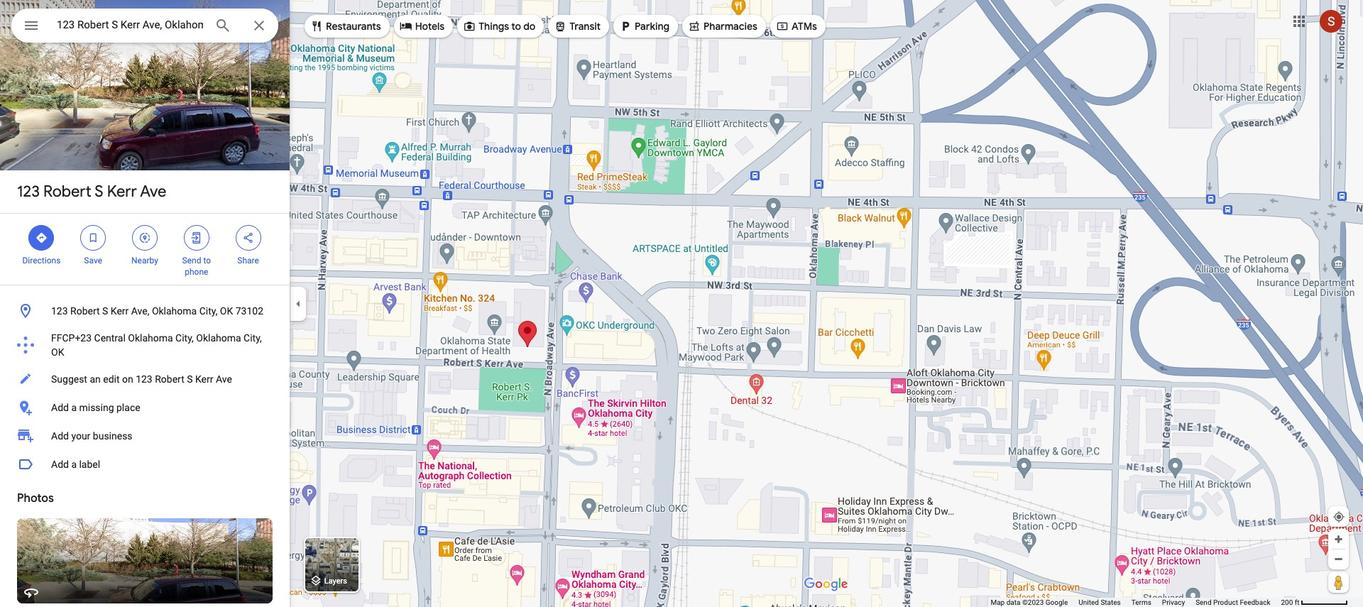 Task type: locate. For each thing, give the bounding box(es) containing it.
s up central
[[102, 305, 108, 317]]

kerr for ave,
[[111, 305, 129, 317]]

0 horizontal spatial ave
[[140, 182, 166, 202]]

200 ft button
[[1281, 599, 1349, 606]]

footer
[[991, 598, 1281, 607]]

1 add from the top
[[51, 402, 69, 413]]

ok
[[220, 305, 233, 317], [51, 347, 64, 358]]


[[310, 18, 323, 34]]

robert for 123 robert s kerr ave, oklahoma city, ok 73102
[[70, 305, 100, 317]]

1 vertical spatial ave
[[216, 374, 232, 385]]

0 vertical spatial to
[[512, 20, 521, 33]]

kerr for ave
[[107, 182, 137, 202]]

add left "your"
[[51, 430, 69, 442]]

0 vertical spatial 123
[[17, 182, 40, 202]]

your
[[71, 430, 90, 442]]

2 vertical spatial s
[[187, 374, 193, 385]]

share
[[237, 256, 259, 266]]

central
[[94, 332, 126, 344]]

on
[[122, 374, 133, 385]]

0 vertical spatial add
[[51, 402, 69, 413]]

123 up ffcp+23 on the left bottom of the page
[[51, 305, 68, 317]]

kerr
[[107, 182, 137, 202], [111, 305, 129, 317], [195, 374, 213, 385]]

200 ft
[[1281, 599, 1300, 606]]

s inside 123 robert s kerr ave, oklahoma city, ok 73102 button
[[102, 305, 108, 317]]

send to phone
[[182, 256, 211, 277]]

0 vertical spatial kerr
[[107, 182, 137, 202]]

2 vertical spatial add
[[51, 459, 69, 470]]

atms
[[792, 20, 817, 33]]

place
[[116, 402, 140, 413]]

ok left 73102
[[220, 305, 233, 317]]

s inside suggest an edit on 123 robert s kerr ave button
[[187, 374, 193, 385]]


[[776, 18, 789, 34]]

robert down ffcp+23 central oklahoma city, oklahoma city, ok
[[155, 374, 184, 385]]

phone
[[185, 267, 208, 277]]

200
[[1281, 599, 1293, 606]]

oklahoma
[[152, 305, 197, 317], [128, 332, 173, 344], [196, 332, 241, 344]]

footer containing map data ©2023 google
[[991, 598, 1281, 607]]

 restaurants
[[310, 18, 381, 34]]

ok down ffcp+23 on the left bottom of the page
[[51, 347, 64, 358]]

kerr up actions for 123 robert s kerr ave region
[[107, 182, 137, 202]]

1 horizontal spatial 123
[[51, 305, 68, 317]]

s down ffcp+23 central oklahoma city, oklahoma city, ok
[[187, 374, 193, 385]]

map
[[991, 599, 1005, 606]]

0 vertical spatial robert
[[43, 182, 91, 202]]

city,
[[199, 305, 218, 317], [175, 332, 194, 344], [244, 332, 262, 344]]

 button
[[11, 9, 51, 45]]

kerr down ffcp+23 central oklahoma city, oklahoma city, ok
[[195, 374, 213, 385]]


[[554, 18, 567, 34]]

transit
[[570, 20, 601, 33]]

send inside send to phone
[[182, 256, 201, 266]]

to
[[512, 20, 521, 33], [203, 256, 211, 266]]

s up the 
[[95, 182, 103, 202]]

2 vertical spatial kerr
[[195, 374, 213, 385]]

0 vertical spatial s
[[95, 182, 103, 202]]

1 vertical spatial kerr
[[111, 305, 129, 317]]

1 horizontal spatial city,
[[199, 305, 218, 317]]

business
[[93, 430, 133, 442]]

things
[[479, 20, 509, 33]]

a for label
[[71, 459, 77, 470]]

ave
[[140, 182, 166, 202], [216, 374, 232, 385]]

to left do
[[512, 20, 521, 33]]

123 inside 123 robert s kerr ave, oklahoma city, ok 73102 button
[[51, 305, 68, 317]]

73102
[[236, 305, 263, 317]]

city, down phone
[[199, 305, 218, 317]]

 hotels
[[400, 18, 445, 34]]

123 inside suggest an edit on 123 robert s kerr ave button
[[136, 374, 152, 385]]

 parking
[[619, 18, 670, 34]]

1 vertical spatial s
[[102, 305, 108, 317]]

a left the label
[[71, 459, 77, 470]]

2 horizontal spatial 123
[[136, 374, 152, 385]]

0 vertical spatial a
[[71, 402, 77, 413]]

0 horizontal spatial ok
[[51, 347, 64, 358]]

photos
[[17, 491, 54, 506]]

robert up the 
[[43, 182, 91, 202]]

1 horizontal spatial send
[[1196, 599, 1212, 606]]

2 vertical spatial 123
[[136, 374, 152, 385]]


[[463, 18, 476, 34]]

3 add from the top
[[51, 459, 69, 470]]

ft
[[1295, 599, 1300, 606]]

kerr inside 123 robert s kerr ave, oklahoma city, ok 73102 button
[[111, 305, 129, 317]]


[[87, 230, 100, 246]]

send
[[182, 256, 201, 266], [1196, 599, 1212, 606]]

1 vertical spatial add
[[51, 430, 69, 442]]

1 vertical spatial 123
[[51, 305, 68, 317]]

1 horizontal spatial ave
[[216, 374, 232, 385]]

united states button
[[1079, 598, 1121, 607]]

None field
[[57, 16, 203, 33]]

add left the label
[[51, 459, 69, 470]]

suggest
[[51, 374, 87, 385]]

footer inside google maps element
[[991, 598, 1281, 607]]

restaurants
[[326, 20, 381, 33]]

do
[[524, 20, 536, 33]]

123 Robert S Kerr Ave, Oklahoma City, OK 73102 field
[[11, 9, 278, 43]]

ave,
[[131, 305, 149, 317]]

add a missing place button
[[0, 393, 290, 422]]

1 horizontal spatial ok
[[220, 305, 233, 317]]

123 up 
[[17, 182, 40, 202]]

united states
[[1079, 599, 1121, 606]]

2 horizontal spatial city,
[[244, 332, 262, 344]]

add
[[51, 402, 69, 413], [51, 430, 69, 442], [51, 459, 69, 470]]

actions for 123 robert s kerr ave region
[[0, 214, 290, 285]]

ok inside ffcp+23 central oklahoma city, oklahoma city, ok
[[51, 347, 64, 358]]

1 horizontal spatial to
[[512, 20, 521, 33]]

kerr left ave,
[[111, 305, 129, 317]]


[[619, 18, 632, 34]]

2 add from the top
[[51, 430, 69, 442]]

city, down 73102
[[244, 332, 262, 344]]

united
[[1079, 599, 1099, 606]]

123 robert s kerr ave, oklahoma city, ok 73102 button
[[0, 297, 290, 325]]

add down suggest
[[51, 402, 69, 413]]

 pharmacies
[[688, 18, 758, 34]]

123 for 123 robert s kerr ave
[[17, 182, 40, 202]]

zoom in image
[[1334, 534, 1344, 545]]

google
[[1046, 599, 1068, 606]]

to up phone
[[203, 256, 211, 266]]

oklahoma right ave,
[[152, 305, 197, 317]]


[[688, 18, 701, 34]]

1 vertical spatial to
[[203, 256, 211, 266]]

send left product at the right of the page
[[1196, 599, 1212, 606]]

123
[[17, 182, 40, 202], [51, 305, 68, 317], [136, 374, 152, 385]]

©2023
[[1023, 599, 1044, 606]]

1 vertical spatial ok
[[51, 347, 64, 358]]

a left missing
[[71, 402, 77, 413]]

s
[[95, 182, 103, 202], [102, 305, 108, 317], [187, 374, 193, 385]]

1 vertical spatial a
[[71, 459, 77, 470]]

robert up ffcp+23 on the left bottom of the page
[[70, 305, 100, 317]]

123 right the on
[[136, 374, 152, 385]]

1 a from the top
[[71, 402, 77, 413]]

directions
[[22, 256, 61, 266]]

send inside button
[[1196, 599, 1212, 606]]


[[242, 230, 255, 246]]

0 horizontal spatial to
[[203, 256, 211, 266]]

robert
[[43, 182, 91, 202], [70, 305, 100, 317], [155, 374, 184, 385]]

0 horizontal spatial send
[[182, 256, 201, 266]]

0 vertical spatial send
[[182, 256, 201, 266]]

suggest an edit on 123 robert s kerr ave
[[51, 374, 232, 385]]

send up phone
[[182, 256, 201, 266]]

1 vertical spatial send
[[1196, 599, 1212, 606]]

show street view coverage image
[[1329, 572, 1349, 593]]

privacy
[[1162, 599, 1185, 606]]

a
[[71, 402, 77, 413], [71, 459, 77, 470]]

1 vertical spatial robert
[[70, 305, 100, 317]]

0 horizontal spatial 123
[[17, 182, 40, 202]]

city, down 123 robert s kerr ave, oklahoma city, ok 73102
[[175, 332, 194, 344]]

2 a from the top
[[71, 459, 77, 470]]



Task type: describe. For each thing, give the bounding box(es) containing it.
add your business
[[51, 430, 133, 442]]

terms
[[1132, 599, 1152, 606]]

0 vertical spatial ave
[[140, 182, 166, 202]]

123 robert s kerr ave
[[17, 182, 166, 202]]

terms button
[[1132, 598, 1152, 607]]

send for send to phone
[[182, 256, 201, 266]]

send product feedback
[[1196, 599, 1271, 606]]

add for add a missing place
[[51, 402, 69, 413]]

pharmacies
[[704, 20, 758, 33]]

oklahoma down 123 robert s kerr ave, oklahoma city, ok 73102 button
[[128, 332, 173, 344]]

missing
[[79, 402, 114, 413]]

data
[[1007, 599, 1021, 606]]

123 for 123 robert s kerr ave, oklahoma city, ok 73102
[[51, 305, 68, 317]]

ffcp+23 central oklahoma city, oklahoma city, ok
[[51, 332, 262, 358]]

edit
[[103, 374, 120, 385]]

google account: sheryl atherton  
(sheryl.atherton@adept.ai) image
[[1320, 10, 1343, 32]]

kerr inside suggest an edit on 123 robert s kerr ave button
[[195, 374, 213, 385]]

send product feedback button
[[1196, 598, 1271, 607]]

add a label button
[[0, 450, 290, 479]]

oklahoma inside 123 robert s kerr ave, oklahoma city, ok 73102 button
[[152, 305, 197, 317]]


[[138, 230, 151, 246]]

add a missing place
[[51, 402, 140, 413]]

suggest an edit on 123 robert s kerr ave button
[[0, 365, 290, 393]]

add for add a label
[[51, 459, 69, 470]]

ave inside button
[[216, 374, 232, 385]]

 atms
[[776, 18, 817, 34]]

label
[[79, 459, 100, 470]]

privacy button
[[1162, 598, 1185, 607]]

hotels
[[415, 20, 445, 33]]

google maps element
[[0, 0, 1363, 607]]


[[35, 230, 48, 246]]

show your location image
[[1333, 511, 1346, 523]]

ffcp+23 central oklahoma city, oklahoma city, ok button
[[0, 325, 290, 365]]

to inside  things to do
[[512, 20, 521, 33]]

states
[[1101, 599, 1121, 606]]

123 robert s kerr ave, oklahoma city, ok 73102
[[51, 305, 263, 317]]

add your business link
[[0, 422, 290, 450]]


[[190, 230, 203, 246]]


[[400, 18, 412, 34]]

 transit
[[554, 18, 601, 34]]

ffcp+23
[[51, 332, 92, 344]]

save
[[84, 256, 102, 266]]

add for add your business
[[51, 430, 69, 442]]

feedback
[[1240, 599, 1271, 606]]

a for missing
[[71, 402, 77, 413]]

to inside send to phone
[[203, 256, 211, 266]]

product
[[1214, 599, 1238, 606]]

map data ©2023 google
[[991, 599, 1068, 606]]

s for ave
[[95, 182, 103, 202]]

collapse side panel image
[[290, 296, 306, 311]]

 search field
[[11, 9, 278, 45]]

parking
[[635, 20, 670, 33]]

s for ave,
[[102, 305, 108, 317]]

layers
[[324, 577, 347, 586]]

0 vertical spatial ok
[[220, 305, 233, 317]]

oklahoma down 73102
[[196, 332, 241, 344]]

 things to do
[[463, 18, 536, 34]]

none field inside 123 robert s kerr ave, oklahoma city, ok 73102 field
[[57, 16, 203, 33]]

0 horizontal spatial city,
[[175, 332, 194, 344]]

nearby
[[131, 256, 158, 266]]


[[23, 16, 40, 36]]

send for send product feedback
[[1196, 599, 1212, 606]]

zoom out image
[[1334, 554, 1344, 565]]

123 robert s kerr ave main content
[[0, 0, 290, 607]]

2 vertical spatial robert
[[155, 374, 184, 385]]

add a label
[[51, 459, 100, 470]]

robert for 123 robert s kerr ave
[[43, 182, 91, 202]]

an
[[90, 374, 101, 385]]



Task type: vqa. For each thing, say whether or not it's contained in the screenshot.


